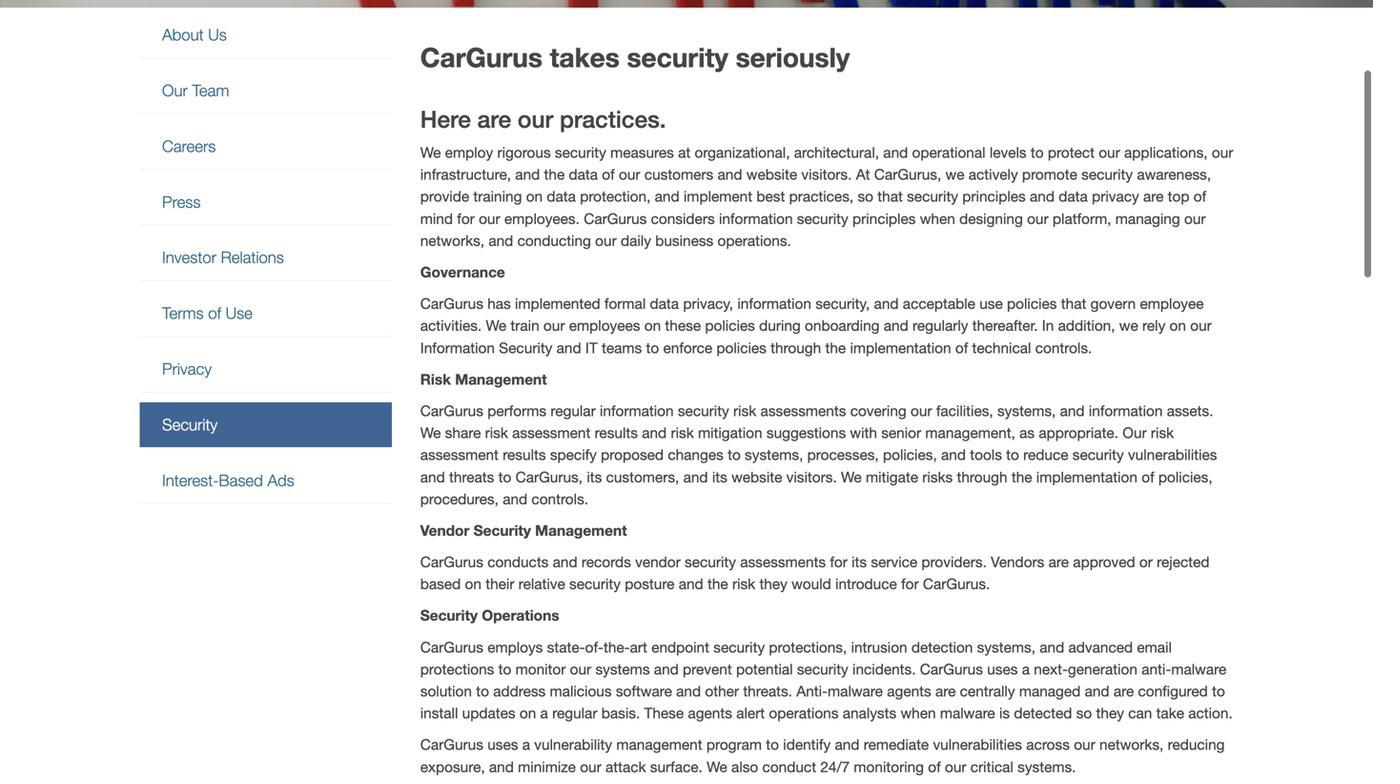 Task type: vqa. For each thing, say whether or not it's contained in the screenshot.
Regularly
yes



Task type: describe. For each thing, give the bounding box(es) containing it.
privacy link
[[140, 347, 392, 392]]

implementation inside cargurus performs regular information security risk assessments covering our facilities,     systems, and information assets. we share risk assessment results and risk mitigation     suggestions with senior management, as appropriate. our risk assessment results specify     proposed changes to systems, processes, policies, and tools to reduce security     vulnerabilities and threats to cargurus, its customers, and its website visitors.     we mitigate risks through the implementation of policies, procedures, and controls.
[[1036, 468, 1138, 486]]

risk down performs
[[485, 424, 508, 442]]

with
[[850, 424, 877, 442]]

1 vertical spatial policies
[[705, 317, 755, 334]]

0 vertical spatial malware
[[1171, 661, 1226, 678]]

use
[[980, 295, 1003, 312]]

we left share
[[420, 424, 441, 442]]

customers,
[[606, 468, 679, 486]]

1 horizontal spatial a
[[540, 705, 548, 722]]

press
[[162, 192, 201, 211]]

when for designing
[[920, 210, 955, 227]]

of up the protection,
[[602, 166, 615, 183]]

cargurus has implemented formal data privacy, information security, and acceptable use     policies that govern employee activities. we train our employees on these policies during     onboarding and regularly thereafter. in addition, we rely on our information security     and it teams to enforce policies through the implementation of technical controls.
[[420, 295, 1212, 356]]

our right 'protect'
[[1099, 144, 1120, 161]]

monitor
[[515, 661, 566, 678]]

technical
[[972, 339, 1031, 356]]

of left use
[[208, 304, 221, 322]]

intrusion
[[851, 639, 907, 656]]

of inside cargurus uses a vulnerability management program to identify and remediate     vulnerabilities across our networks, reducing exposure, and minimize our attack surface.     we also conduct 24/7 monitoring of our critical systems.
[[928, 758, 941, 776]]

0 vertical spatial a
[[1022, 661, 1030, 678]]

identify
[[783, 736, 831, 753]]

security down practices,
[[797, 210, 848, 227]]

are up can
[[1114, 683, 1134, 700]]

facilities,
[[936, 402, 993, 420]]

1 vertical spatial systems,
[[745, 446, 803, 464]]

so inside we employ rigorous security measures at organizational, architectural,     and operational levels to protect our applications, our infrastructure,     and the data of our customers and website visitors. at cargurus, we actively     promote security awareness, provide training on data protection, and implement     best practices, so that security principles and data privacy are top of mind     for our employees. cargurus considers information security principles when     designing our platform, managing our networks, and conducting our daily business operations.
[[858, 188, 873, 205]]

email
[[1137, 639, 1172, 656]]

press link
[[140, 179, 392, 225]]

the-
[[604, 639, 630, 656]]

to down mitigation
[[728, 446, 741, 464]]

privacy,
[[683, 295, 733, 312]]

based
[[219, 471, 263, 489]]

security up anti-
[[797, 661, 848, 678]]

cargurus, inside cargurus performs regular information security risk assessments covering our facilities,     systems, and information assets. we share risk assessment results and risk mitigation     suggestions with senior management, as appropriate. our risk assessment results specify     proposed changes to systems, processes, policies, and tools to reduce security     vulnerabilities and threats to cargurus, its customers, and its website visitors.     we mitigate risks through the implementation of policies, procedures, and controls.
[[515, 468, 583, 486]]

our down vulnerability
[[580, 758, 601, 776]]

our down measures
[[619, 166, 640, 183]]

data up the protection,
[[569, 166, 598, 183]]

advanced
[[1068, 639, 1133, 656]]

our left daily
[[595, 232, 617, 249]]

critical
[[971, 758, 1013, 776]]

configured
[[1138, 683, 1208, 700]]

promote
[[1022, 166, 1077, 183]]

security up conducts
[[474, 522, 531, 539]]

also
[[731, 758, 758, 776]]

information inside we employ rigorous security measures at organizational, architectural,     and operational levels to protect our applications, our infrastructure,     and the data of our customers and website visitors. at cargurus, we actively     promote security awareness, provide training on data protection, and implement     best practices, so that security principles and data privacy are top of mind     for our employees. cargurus considers information security principles when     designing our platform, managing our networks, and conducting our daily business operations.
[[719, 210, 793, 227]]

risk up mitigation
[[733, 402, 756, 420]]

uses inside cargurus uses a vulnerability management program to identify and remediate     vulnerabilities across our networks, reducing exposure, and minimize our attack surface.     we also conduct 24/7 monitoring of our critical systems.
[[487, 736, 518, 753]]

our right across
[[1074, 736, 1095, 753]]

and up vendor security management
[[503, 490, 527, 508]]

our inside cargurus employs state-of-the-art endpoint security protections, intrusion detection     systems, and advanced email protections to monitor our systems and prevent potential     security incidents. cargurus uses a next-generation anti-malware solution to address     malicious software and other threats. anti-malware agents are centrally managed and are     configured to install updates on a regular basis. these agents alert operations analysts     when malware is detected so they can take action.
[[570, 661, 591, 678]]

proposed
[[601, 446, 664, 464]]

mitigate
[[866, 468, 918, 486]]

relative
[[518, 576, 565, 593]]

remediate
[[864, 736, 929, 753]]

about
[[162, 25, 204, 44]]

vulnerabilities inside cargurus uses a vulnerability management program to identify and remediate     vulnerabilities across our networks, reducing exposure, and minimize our attack surface.     we also conduct 24/7 monitoring of our critical systems.
[[933, 736, 1022, 753]]

0 vertical spatial agents
[[887, 683, 931, 700]]

we inside cargurus has implemented formal data privacy, information security, and acceptable use     policies that govern employee activities. we train our employees on these policies during     onboarding and regularly thereafter. in addition, we rely on our information security     and it teams to enforce policies through the implementation of technical controls.
[[1119, 317, 1138, 334]]

cargurus, inside we employ rigorous security measures at organizational, architectural,     and operational levels to protect our applications, our infrastructure,     and the data of our customers and website visitors. at cargurus, we actively     promote security awareness, provide training on data protection, and implement     best practices, so that security principles and data privacy are top of mind     for our employees. cargurus considers information security principles when     designing our platform, managing our networks, and conducting our daily business operations.
[[874, 166, 941, 183]]

investor relations
[[162, 248, 284, 267]]

to right tools
[[1006, 446, 1019, 464]]

about us
[[162, 25, 227, 44]]

we inside we employ rigorous security measures at organizational, architectural,     and operational levels to protect our applications, our infrastructure,     and the data of our customers and website visitors. at cargurus, we actively     promote security awareness, provide training on data protection, and implement     best practices, so that security principles and data privacy are top of mind     for our employees. cargurus considers information security principles when     designing our platform, managing our networks, and conducting our daily business operations.
[[420, 144, 441, 161]]

share
[[445, 424, 481, 442]]

assessments for security
[[740, 554, 826, 571]]

our down training
[[479, 210, 500, 227]]

incidents.
[[853, 661, 916, 678]]

action.
[[1188, 705, 1233, 722]]

are left centrally
[[935, 683, 956, 700]]

1 vertical spatial assessment
[[420, 446, 499, 464]]

cargurus for employs
[[420, 639, 483, 656]]

use
[[226, 304, 253, 322]]

the inside we employ rigorous security measures at organizational, architectural,     and operational levels to protect our applications, our infrastructure,     and the data of our customers and website visitors. at cargurus, we actively     promote security awareness, provide training on data protection, and implement     best practices, so that security principles and data privacy are top of mind     for our employees. cargurus considers information security principles when     designing our platform, managing our networks, and conducting our daily business operations.
[[544, 166, 565, 183]]

our left critical
[[945, 758, 966, 776]]

of right top
[[1194, 188, 1206, 205]]

cargurus inside we employ rigorous security measures at organizational, architectural,     and operational levels to protect our applications, our infrastructure,     and the data of our customers and website visitors. at cargurus, we actively     promote security awareness, provide training on data protection, and implement     best practices, so that security principles and data privacy are top of mind     for our employees. cargurus considers information security principles when     designing our platform, managing our networks, and conducting our daily business operations.
[[584, 210, 647, 227]]

and down training
[[489, 232, 513, 249]]

of inside cargurus has implemented formal data privacy, information security, and acceptable use     policies that govern employee activities. we train our employees on these policies during     onboarding and regularly thereafter. in addition, we rely on our information security     and it teams to enforce policies through the implementation of technical controls.
[[955, 339, 968, 356]]

interest-based ads link
[[140, 458, 392, 503]]

cargurus for has
[[420, 295, 483, 312]]

tools
[[970, 446, 1002, 464]]

systems, inside cargurus employs state-of-the-art endpoint security protections, intrusion detection     systems, and advanced email protections to monitor our systems and prevent potential     security incidents. cargurus uses a next-generation anti-malware solution to address     malicious software and other threats. anti-malware agents are centrally managed and are     configured to install updates on a regular basis. these agents alert operations analysts     when malware is detected so they can take action.
[[977, 639, 1036, 656]]

and up relative
[[553, 554, 577, 571]]

0 horizontal spatial policies,
[[883, 446, 937, 464]]

governance
[[420, 263, 505, 281]]

at
[[856, 166, 870, 183]]

our down the employee
[[1190, 317, 1212, 334]]

0 vertical spatial results
[[595, 424, 638, 442]]

of-
[[585, 639, 604, 656]]

1 vertical spatial malware
[[828, 683, 883, 700]]

it
[[585, 339, 598, 356]]

networks, inside we employ rigorous security measures at organizational, architectural,     and operational levels to protect our applications, our infrastructure,     and the data of our customers and website visitors. at cargurus, we actively     promote security awareness, provide training on data protection, and implement     best practices, so that security principles and data privacy are top of mind     for our employees. cargurus considers information security principles when     designing our platform, managing our networks, and conducting our daily business operations.
[[420, 232, 484, 249]]

and right security,
[[874, 295, 899, 312]]

through inside cargurus performs regular information security risk assessments covering our facilities,     systems, and information assets. we share risk assessment results and risk mitigation     suggestions with senior management, as appropriate. our risk assessment results specify     proposed changes to systems, processes, policies, and tools to reduce security     vulnerabilities and threats to cargurus, its customers, and its website visitors.     we mitigate risks through the implementation of policies, procedures, and controls.
[[957, 468, 1007, 486]]

customers
[[644, 166, 714, 183]]

designing
[[959, 210, 1023, 227]]

security down records
[[569, 576, 621, 593]]

can
[[1128, 705, 1152, 722]]

practices,
[[789, 188, 854, 205]]

1 horizontal spatial for
[[830, 554, 848, 571]]

information up proposed
[[600, 402, 674, 420]]

seriously
[[736, 41, 850, 73]]

a inside cargurus uses a vulnerability management program to identify and remediate     vulnerabilities across our networks, reducing exposure, and minimize our attack surface.     we also conduct 24/7 monitoring of our critical systems.
[[522, 736, 530, 753]]

security up mitigation
[[678, 402, 729, 420]]

employees
[[569, 317, 640, 334]]

assets.
[[1167, 402, 1213, 420]]

implementation inside cargurus has implemented formal data privacy, information security, and acceptable use     policies that govern employee activities. we train our employees on these policies during     onboarding and regularly thereafter. in addition, we rely on our information security     and it teams to enforce policies through the implementation of technical controls.
[[850, 339, 951, 356]]

and down the rigorous
[[515, 166, 540, 183]]

and down prevent
[[676, 683, 701, 700]]

information inside cargurus has implemented formal data privacy, information security, and acceptable use     policies that govern employee activities. we train our employees on these policies during     onboarding and regularly thereafter. in addition, we rely on our information security     and it teams to enforce policies through the implementation of technical controls.
[[737, 295, 811, 312]]

1 vertical spatial agents
[[688, 705, 732, 722]]

the inside cargurus has implemented formal data privacy, information security, and acceptable use     policies that govern employee activities. we train our employees on these policies during     onboarding and regularly thereafter. in addition, we rely on our information security     and it teams to enforce policies through the implementation of technical controls.
[[825, 339, 846, 356]]

on down the employee
[[1170, 317, 1186, 334]]

to inside cargurus uses a vulnerability management program to identify and remediate     vulnerabilities across our networks, reducing exposure, and minimize our attack surface.     we also conduct 24/7 monitoring of our critical systems.
[[766, 736, 779, 753]]

data up platform,
[[1059, 188, 1088, 205]]

onboarding
[[805, 317, 880, 334]]

controls. inside cargurus has implemented formal data privacy, information security, and acceptable use     policies that govern employee activities. we train our employees on these policies during     onboarding and regularly thereafter. in addition, we rely on our information security     and it teams to enforce policies through the implementation of technical controls.
[[1035, 339, 1092, 356]]

reduce
[[1023, 446, 1068, 464]]

security right vendor
[[685, 554, 736, 571]]

solution
[[420, 683, 472, 700]]

and down customers
[[655, 188, 680, 205]]

security down the practices.
[[555, 144, 606, 161]]

our right applications,
[[1212, 144, 1233, 161]]

investor
[[162, 248, 216, 267]]

security link
[[140, 402, 392, 447]]

privacy
[[1092, 188, 1139, 205]]

specify
[[550, 446, 597, 464]]

and up proposed
[[642, 424, 667, 442]]

through inside cargurus has implemented formal data privacy, information security, and acceptable use     policies that govern employee activities. we train our employees on these policies during     onboarding and regularly thereafter. in addition, we rely on our information security     and it teams to enforce policies through the implementation of technical controls.
[[771, 339, 821, 356]]

to down employs
[[498, 661, 511, 678]]

covering
[[850, 402, 907, 420]]

mind
[[420, 210, 453, 227]]

terms
[[162, 304, 204, 322]]

investor relations link
[[140, 235, 392, 280]]

organizational,
[[695, 144, 790, 161]]

and down promote
[[1030, 188, 1055, 205]]

and left 'it'
[[557, 339, 581, 356]]

protections,
[[769, 639, 847, 656]]

minimize
[[518, 758, 576, 776]]

and down endpoint
[[654, 661, 679, 678]]

install
[[420, 705, 458, 722]]

takes
[[550, 41, 620, 73]]

managed
[[1019, 683, 1081, 700]]

and up the implement
[[718, 166, 742, 183]]

2 horizontal spatial for
[[901, 576, 919, 593]]

cargurus performs regular information security risk assessments covering our facilities,     systems, and information assets. we share risk assessment results and risk mitigation     suggestions with senior management, as appropriate. our risk assessment results specify     proposed changes to systems, processes, policies, and tools to reduce security     vulnerabilities and threats to cargurus, its customers, and its website visitors.     we mitigate risks through the implementation of policies, procedures, and controls.
[[420, 402, 1217, 508]]

on inside cargurus conducts and records vendor security assessments for its service providers.     vendors are approved or rejected based on their relative security posture and the risk     they would introduce for cargurus.
[[465, 576, 481, 593]]

best
[[757, 188, 785, 205]]

website inside cargurus performs regular information security risk assessments covering our facilities,     systems, and information assets. we share risk assessment results and risk mitigation     suggestions with senior management, as appropriate. our risk assessment results specify     proposed changes to systems, processes, policies, and tools to reduce security     vulnerabilities and threats to cargurus, its customers, and its website visitors.     we mitigate risks through the implementation of policies, procedures, and controls.
[[731, 468, 782, 486]]

our up the rigorous
[[518, 105, 553, 133]]

and left the operational
[[883, 144, 908, 161]]

our team
[[162, 81, 229, 100]]

security up privacy
[[1081, 166, 1133, 183]]

to inside we employ rigorous security measures at organizational, architectural,     and operational levels to protect our applications, our infrastructure,     and the data of our customers and website visitors. at cargurus, we actively     promote security awareness, provide training on data protection, and implement     best practices, so that security principles and data privacy are top of mind     for our employees. cargurus considers information security principles when     designing our platform, managing our networks, and conducting our daily business operations.
[[1031, 144, 1044, 161]]

vulnerabilities inside cargurus performs regular information security risk assessments covering our facilities,     systems, and information assets. we share risk assessment results and risk mitigation     suggestions with senior management, as appropriate. our risk assessment results specify     proposed changes to systems, processes, policies, and tools to reduce security     vulnerabilities and threats to cargurus, its customers, and its website visitors.     we mitigate risks through the implementation of policies, procedures, and controls.
[[1128, 446, 1217, 464]]

uses inside cargurus employs state-of-the-art endpoint security protections, intrusion detection     systems, and advanced email protections to monitor our systems and prevent potential     security incidents. cargurus uses a next-generation anti-malware solution to address     malicious software and other threats. anti-malware agents are centrally managed and are     configured to install updates on a regular basis. these agents alert operations analysts     when malware is detected so they can take action.
[[987, 661, 1018, 678]]

security down the operational
[[907, 188, 958, 205]]

security up the practices.
[[627, 41, 728, 73]]

our left platform,
[[1027, 210, 1049, 227]]

vulnerability
[[534, 736, 612, 753]]

controls. inside cargurus performs regular information security risk assessments covering our facilities,     systems, and information assets. we share risk assessment results and risk mitigation     suggestions with senior management, as appropriate. our risk assessment results specify     proposed changes to systems, processes, policies, and tools to reduce security     vulnerabilities and threats to cargurus, its customers, and its website visitors.     we mitigate risks through the implementation of policies, procedures, and controls.
[[532, 490, 588, 508]]

0 vertical spatial management
[[455, 370, 547, 388]]

and up procedures, in the left of the page
[[420, 468, 445, 486]]

procedures,
[[420, 490, 499, 508]]

infrastructure,
[[420, 166, 511, 183]]

our down implemented
[[543, 317, 565, 334]]

art
[[630, 639, 647, 656]]

terms of use
[[162, 304, 253, 322]]

that inside cargurus has implemented formal data privacy, information security, and acceptable use     policies that govern employee activities. we train our employees on these policies during     onboarding and regularly thereafter. in addition, we rely on our information security     and it teams to enforce policies through the implementation of technical controls.
[[1061, 295, 1086, 312]]

0 vertical spatial our
[[162, 81, 188, 100]]

program
[[706, 736, 762, 753]]

regular inside cargurus performs regular information security risk assessments covering our facilities,     systems, and information assets. we share risk assessment results and risk mitigation     suggestions with senior management, as appropriate. our risk assessment results specify     proposed changes to systems, processes, policies, and tools to reduce security     vulnerabilities and threats to cargurus, its customers, and its website visitors.     we mitigate risks through the implementation of policies, procedures, and controls.
[[551, 402, 596, 420]]

measures
[[610, 144, 674, 161]]

website inside we employ rigorous security measures at organizational, architectural,     and operational levels to protect our applications, our infrastructure,     and the data of our customers and website visitors. at cargurus, we actively     promote security awareness, provide training on data protection, and implement     best practices, so that security principles and data privacy are top of mind     for our employees. cargurus considers information security principles when     designing our platform, managing our networks, and conducting our daily business operations.
[[746, 166, 797, 183]]

privacy
[[162, 359, 212, 378]]

management
[[616, 736, 702, 753]]

cargurus for conducts
[[420, 554, 483, 571]]

and down changes
[[683, 468, 708, 486]]



Task type: locate. For each thing, give the bounding box(es) containing it.
our up the senior
[[911, 402, 932, 420]]

0 vertical spatial assessment
[[512, 424, 591, 442]]

security up the "potential"
[[713, 639, 765, 656]]

security,
[[815, 295, 870, 312]]

to inside cargurus has implemented formal data privacy, information security, and acceptable use     policies that govern employee activities. we train our employees on these policies during     onboarding and regularly thereafter. in addition, we rely on our information security     and it teams to enforce policies through the implementation of technical controls.
[[646, 339, 659, 356]]

1 horizontal spatial vulnerabilities
[[1128, 446, 1217, 464]]

regular down malicious
[[552, 705, 597, 722]]

0 horizontal spatial malware
[[828, 683, 883, 700]]

0 horizontal spatial we
[[945, 166, 964, 183]]

1 horizontal spatial that
[[1061, 295, 1086, 312]]

assessments inside cargurus performs regular information security risk assessments covering our facilities,     systems, and information assets. we share risk assessment results and risk mitigation     suggestions with senior management, as appropriate. our risk assessment results specify     proposed changes to systems, processes, policies, and tools to reduce security     vulnerabilities and threats to cargurus, its customers, and its website visitors.     we mitigate risks through the implementation of policies, procedures, and controls.
[[760, 402, 846, 420]]

they left can
[[1096, 705, 1124, 722]]

its up introduce
[[852, 554, 867, 571]]

1 vertical spatial networks,
[[1099, 736, 1164, 753]]

enforce
[[663, 339, 712, 356]]

interest-based ads
[[162, 471, 294, 489]]

2 horizontal spatial a
[[1022, 661, 1030, 678]]

approved
[[1073, 554, 1135, 571]]

protections
[[420, 661, 494, 678]]

menu
[[140, 12, 392, 504]]

rejected
[[1157, 554, 1210, 571]]

security down appropriate.
[[1073, 446, 1124, 464]]

1 horizontal spatial uses
[[987, 661, 1018, 678]]

0 horizontal spatial controls.
[[532, 490, 588, 508]]

1 vertical spatial uses
[[487, 736, 518, 753]]

of down regularly at the right of the page
[[955, 339, 968, 356]]

we employ rigorous security measures at organizational, architectural,     and operational levels to protect our applications, our infrastructure,     and the data of our customers and website visitors. at cargurus, we actively     promote security awareness, provide training on data protection, and implement     best practices, so that security principles and data privacy are top of mind     for our employees. cargurus considers information security principles when     designing our platform, managing our networks, and conducting our daily business operations.
[[420, 144, 1233, 249]]

0 vertical spatial networks,
[[420, 232, 484, 249]]

our inside cargurus performs regular information security risk assessments covering our facilities,     systems, and information assets. we share risk assessment results and risk mitigation     suggestions with senior management, as appropriate. our risk assessment results specify     proposed changes to systems, processes, policies, and tools to reduce security     vulnerabilities and threats to cargurus, its customers, and its website visitors.     we mitigate risks through the implementation of policies, procedures, and controls.
[[1123, 424, 1147, 442]]

security up interest-
[[162, 415, 218, 434]]

of down remediate
[[928, 758, 941, 776]]

other
[[705, 683, 739, 700]]

2 horizontal spatial malware
[[1171, 661, 1226, 678]]

0 vertical spatial so
[[858, 188, 873, 205]]

to right teams
[[646, 339, 659, 356]]

cargurus up based
[[420, 554, 483, 571]]

the down the rigorous
[[544, 166, 565, 183]]

1 vertical spatial assessments
[[740, 554, 826, 571]]

to up updates
[[476, 683, 489, 700]]

1 horizontal spatial results
[[595, 424, 638, 442]]

cargurus down the protection,
[[584, 210, 647, 227]]

0 vertical spatial through
[[771, 339, 821, 356]]

1 vertical spatial controls.
[[532, 490, 588, 508]]

training
[[473, 188, 522, 205]]

security inside cargurus has implemented formal data privacy, information security, and acceptable use     policies that govern employee activities. we train our employees on these policies during     onboarding and regularly thereafter. in addition, we rely on our information security     and it teams to enforce policies through the implementation of technical controls.
[[499, 339, 552, 356]]

to up promote
[[1031, 144, 1044, 161]]

data inside cargurus has implemented formal data privacy, information security, and acceptable use     policies that govern employee activities. we train our employees on these policies during     onboarding and regularly thereafter. in addition, we rely on our information security     and it teams to enforce policies through the implementation of technical controls.
[[650, 295, 679, 312]]

would
[[792, 576, 831, 593]]

surface.
[[650, 758, 703, 776]]

its inside cargurus conducts and records vendor security assessments for its service providers.     vendors are approved or rejected based on their relative security posture and the risk     they would introduce for cargurus.
[[852, 554, 867, 571]]

uses up centrally
[[987, 661, 1018, 678]]

next-
[[1034, 661, 1068, 678]]

1 horizontal spatial agents
[[887, 683, 931, 700]]

malware down centrally
[[940, 705, 995, 722]]

generation
[[1068, 661, 1138, 678]]

security inside security link
[[162, 415, 218, 434]]

the
[[544, 166, 565, 183], [825, 339, 846, 356], [1012, 468, 1032, 486], [708, 576, 728, 593]]

cargurus for performs
[[420, 402, 483, 420]]

1 vertical spatial we
[[1119, 317, 1138, 334]]

0 horizontal spatial agents
[[688, 705, 732, 722]]

visitors. inside we employ rigorous security measures at organizational, architectural,     and operational levels to protect our applications, our infrastructure,     and the data of our customers and website visitors. at cargurus, we actively     promote security awareness, provide training on data protection, and implement     best practices, so that security principles and data privacy are top of mind     for our employees. cargurus considers information security principles when     designing our platform, managing our networks, and conducting our daily business operations.
[[801, 166, 852, 183]]

so inside cargurus employs state-of-the-art endpoint security protections, intrusion detection     systems, and advanced email protections to monitor our systems and prevent potential     security incidents. cargurus uses a next-generation anti-malware solution to address     malicious software and other threats. anti-malware agents are centrally managed and are     configured to install updates on a regular basis. these agents alert operations analysts     when malware is detected so they can take action.
[[1076, 705, 1092, 722]]

top
[[1168, 188, 1190, 205]]

on inside cargurus employs state-of-the-art endpoint security protections, intrusion detection     systems, and advanced email protections to monitor our systems and prevent potential     security incidents. cargurus uses a next-generation anti-malware solution to address     malicious software and other threats. anti-malware agents are centrally managed and are     configured to install updates on a regular basis. these agents alert operations analysts     when malware is detected so they can take action.
[[520, 705, 536, 722]]

implementation down appropriate.
[[1036, 468, 1138, 486]]

a
[[1022, 661, 1030, 678], [540, 705, 548, 722], [522, 736, 530, 753]]

cargurus inside cargurus conducts and records vendor security assessments for its service providers.     vendors are approved or rejected based on their relative security posture and the risk     they would introduce for cargurus.
[[420, 554, 483, 571]]

1 vertical spatial so
[[1076, 705, 1092, 722]]

0 vertical spatial systems,
[[997, 402, 1056, 420]]

protection,
[[580, 188, 651, 205]]

rely
[[1142, 317, 1165, 334]]

service
[[871, 554, 917, 571]]

1 vertical spatial management
[[535, 522, 627, 539]]

on inside we employ rigorous security measures at organizational, architectural,     and operational levels to protect our applications, our infrastructure,     and the data of our customers and website visitors. at cargurus, we actively     promote security awareness, provide training on data protection, and implement     best practices, so that security principles and data privacy are top of mind     for our employees. cargurus considers information security principles when     designing our platform, managing our networks, and conducting our daily business operations.
[[526, 188, 543, 205]]

1 vertical spatial through
[[957, 468, 1007, 486]]

mitigation
[[698, 424, 762, 442]]

of inside cargurus performs regular information security risk assessments covering our facilities,     systems, and information assets. we share risk assessment results and risk mitigation     suggestions with senior management, as appropriate. our risk assessment results specify     proposed changes to systems, processes, policies, and tools to reduce security     vulnerabilities and threats to cargurus, its customers, and its website visitors.     we mitigate risks through the implementation of policies, procedures, and controls.
[[1142, 468, 1154, 486]]

of
[[602, 166, 615, 183], [1194, 188, 1206, 205], [208, 304, 221, 322], [955, 339, 968, 356], [1142, 468, 1154, 486], [928, 758, 941, 776]]

for up would
[[830, 554, 848, 571]]

1 vertical spatial when
[[901, 705, 936, 722]]

employ
[[445, 144, 493, 161]]

when left designing
[[920, 210, 955, 227]]

when inside cargurus employs state-of-the-art endpoint security protections, intrusion detection     systems, and advanced email protections to monitor our systems and prevent potential     security incidents. cargurus uses a next-generation anti-malware solution to address     malicious software and other threats. anti-malware agents are centrally managed and are     configured to install updates on a regular basis. these agents alert operations analysts     when malware is detected so they can take action.
[[901, 705, 936, 722]]

cargurus down detection
[[920, 661, 983, 678]]

systems, up as
[[997, 402, 1056, 420]]

regular inside cargurus employs state-of-the-art endpoint security protections, intrusion detection     systems, and advanced email protections to monitor our systems and prevent potential     security incidents. cargurus uses a next-generation anti-malware solution to address     malicious software and other threats. anti-malware agents are centrally managed and are     configured to install updates on a regular basis. these agents alert operations analysts     when malware is detected so they can take action.
[[552, 705, 597, 722]]

the inside cargurus performs regular information security risk assessments covering our facilities,     systems, and information assets. we share risk assessment results and risk mitigation     suggestions with senior management, as appropriate. our risk assessment results specify     proposed changes to systems, processes, policies, and tools to reduce security     vulnerabilities and threats to cargurus, its customers, and its website visitors.     we mitigate risks through the implementation of policies, procedures, and controls.
[[1012, 468, 1032, 486]]

1 vertical spatial website
[[731, 468, 782, 486]]

the right the posture
[[708, 576, 728, 593]]

uses
[[987, 661, 1018, 678], [487, 736, 518, 753]]

0 horizontal spatial its
[[587, 468, 602, 486]]

1 vertical spatial cargurus,
[[515, 468, 583, 486]]

0 horizontal spatial assessment
[[420, 446, 499, 464]]

risk
[[733, 402, 756, 420], [485, 424, 508, 442], [671, 424, 694, 442], [1151, 424, 1174, 442], [732, 576, 755, 593]]

1 horizontal spatial its
[[712, 468, 727, 486]]

on left these on the top of page
[[644, 317, 661, 334]]

senior
[[881, 424, 921, 442]]

for inside we employ rigorous security measures at organizational, architectural,     and operational levels to protect our applications, our infrastructure,     and the data of our customers and website visitors. at cargurus, we actively     promote security awareness, provide training on data protection, and implement     best practices, so that security principles and data privacy are top of mind     for our employees. cargurus considers information security principles when     designing our platform, managing our networks, and conducting our daily business operations.
[[457, 210, 475, 227]]

vendor
[[420, 522, 470, 539]]

0 vertical spatial implementation
[[850, 339, 951, 356]]

1 vertical spatial results
[[503, 446, 546, 464]]

they inside cargurus employs state-of-the-art endpoint security protections, intrusion detection     systems, and advanced email protections to monitor our systems and prevent potential     security incidents. cargurus uses a next-generation anti-malware solution to address     malicious software and other threats. anti-malware agents are centrally managed and are     configured to install updates on a regular basis. these agents alert operations analysts     when malware is detected so they can take action.
[[1096, 705, 1124, 722]]

monitoring
[[854, 758, 924, 776]]

cargurus up protections
[[420, 639, 483, 656]]

attack
[[606, 758, 646, 776]]

risk management
[[420, 370, 547, 388]]

data up these on the top of page
[[650, 295, 679, 312]]

0 vertical spatial cargurus,
[[874, 166, 941, 183]]

1 vertical spatial principles
[[852, 210, 916, 227]]

interest-
[[162, 471, 219, 489]]

controls. down the specify
[[532, 490, 588, 508]]

0 vertical spatial regular
[[551, 402, 596, 420]]

1 vertical spatial for
[[830, 554, 848, 571]]

take
[[1156, 705, 1184, 722]]

for
[[457, 210, 475, 227], [830, 554, 848, 571], [901, 576, 919, 593]]

principles
[[962, 188, 1026, 205], [852, 210, 916, 227]]

2 vertical spatial systems,
[[977, 639, 1036, 656]]

implementation
[[850, 339, 951, 356], [1036, 468, 1138, 486]]

2 horizontal spatial its
[[852, 554, 867, 571]]

or
[[1139, 554, 1153, 571]]

1 horizontal spatial malware
[[940, 705, 995, 722]]

are inside cargurus conducts and records vendor security assessments for its service providers.     vendors are approved or rejected based on their relative security posture and the risk     they would introduce for cargurus.
[[1049, 554, 1069, 571]]

1 horizontal spatial cargurus,
[[874, 166, 941, 183]]

we
[[945, 166, 964, 183], [1119, 317, 1138, 334]]

results up proposed
[[595, 424, 638, 442]]

and up appropriate.
[[1060, 402, 1085, 420]]

address
[[493, 683, 546, 700]]

networks, inside cargurus uses a vulnerability management program to identify and remediate     vulnerabilities across our networks, reducing exposure, and minimize our attack surface.     we also conduct 24/7 monitoring of our critical systems.
[[1099, 736, 1164, 753]]

risks
[[922, 468, 953, 486]]

0 horizontal spatial that
[[878, 188, 903, 205]]

1 horizontal spatial through
[[957, 468, 1007, 486]]

employees.
[[504, 210, 580, 227]]

systems
[[595, 661, 650, 678]]

0 horizontal spatial implementation
[[850, 339, 951, 356]]

regularly
[[913, 317, 968, 334]]

1 vertical spatial policies,
[[1158, 468, 1213, 486]]

malware up configured at the bottom right of the page
[[1171, 661, 1226, 678]]

0 vertical spatial when
[[920, 210, 955, 227]]

exposure,
[[420, 758, 485, 776]]

cargurus conducts and records vendor security assessments for its service providers.     vendors are approved or rejected based on their relative security posture and the risk     they would introduce for cargurus.
[[420, 554, 1210, 593]]

security down based
[[420, 607, 478, 624]]

to up conduct
[[766, 736, 779, 753]]

0 horizontal spatial so
[[858, 188, 873, 205]]

cargurus inside cargurus uses a vulnerability management program to identify and remediate     vulnerabilities across our networks, reducing exposure, and minimize our attack surface.     we also conduct 24/7 monitoring of our critical systems.
[[420, 736, 483, 753]]

implementation down regularly at the right of the page
[[850, 339, 951, 356]]

data up employees.
[[547, 188, 576, 205]]

during
[[759, 317, 801, 334]]

0 horizontal spatial through
[[771, 339, 821, 356]]

through down tools
[[957, 468, 1007, 486]]

cargurus inside cargurus has implemented formal data privacy, information security, and acceptable use     policies that govern employee activities. we train our employees on these policies during     onboarding and regularly thereafter. in addition, we rely on our information security     and it teams to enforce policies through the implementation of technical controls.
[[420, 295, 483, 312]]

practices.
[[560, 105, 666, 133]]

business
[[655, 232, 713, 249]]

information
[[719, 210, 793, 227], [737, 295, 811, 312], [600, 402, 674, 420], [1089, 402, 1163, 420]]

1 horizontal spatial so
[[1076, 705, 1092, 722]]

cargurus takes security seriously
[[420, 41, 850, 73]]

0 vertical spatial website
[[746, 166, 797, 183]]

to up the action.
[[1212, 683, 1225, 700]]

employs
[[487, 639, 543, 656]]

a left next-
[[1022, 661, 1030, 678]]

vendors
[[991, 554, 1044, 571]]

1 horizontal spatial networks,
[[1099, 736, 1164, 753]]

changes
[[668, 446, 724, 464]]

1 vertical spatial vulnerabilities
[[933, 736, 1022, 753]]

2 vertical spatial policies
[[716, 339, 767, 356]]

we down the processes,
[[841, 468, 862, 486]]

1 vertical spatial implementation
[[1036, 468, 1138, 486]]

and up next-
[[1040, 639, 1064, 656]]

the down onboarding
[[825, 339, 846, 356]]

0 vertical spatial policies
[[1007, 295, 1057, 312]]

its down the specify
[[587, 468, 602, 486]]

that inside we employ rigorous security measures at organizational, architectural,     and operational levels to protect our applications, our infrastructure,     and the data of our customers and website visitors. at cargurus, we actively     promote security awareness, provide training on data protection, and implement     best practices, so that security principles and data privacy are top of mind     for our employees. cargurus considers information security principles when     designing our platform, managing our networks, and conducting our daily business operations.
[[878, 188, 903, 205]]

0 horizontal spatial a
[[522, 736, 530, 753]]

0 horizontal spatial principles
[[852, 210, 916, 227]]

visitors. up practices,
[[801, 166, 852, 183]]

risk down assets.
[[1151, 424, 1174, 442]]

0 vertical spatial vulnerabilities
[[1128, 446, 1217, 464]]

vendor security management
[[420, 522, 627, 539]]

0 horizontal spatial our
[[162, 81, 188, 100]]

when inside we employ rigorous security measures at organizational, architectural,     and operational levels to protect our applications, our infrastructure,     and the data of our customers and website visitors. at cargurus, we actively     promote security awareness, provide training on data protection, and implement     best practices, so that security principles and data privacy are top of mind     for our employees. cargurus considers information security principles when     designing our platform, managing our networks, and conducting our daily business operations.
[[920, 210, 955, 227]]

0 vertical spatial we
[[945, 166, 964, 183]]

1 horizontal spatial assessment
[[512, 424, 591, 442]]

2 vertical spatial malware
[[940, 705, 995, 722]]

on left their
[[465, 576, 481, 593]]

basis.
[[601, 705, 640, 722]]

we down here
[[420, 144, 441, 161]]

activities.
[[420, 317, 482, 334]]

1 horizontal spatial our
[[1123, 424, 1147, 442]]

terms of use link
[[140, 291, 392, 336]]

policies up the in
[[1007, 295, 1057, 312]]

so down at
[[858, 188, 873, 205]]

1 horizontal spatial principles
[[962, 188, 1026, 205]]

2 vertical spatial for
[[901, 576, 919, 593]]

0 horizontal spatial results
[[503, 446, 546, 464]]

awareness,
[[1137, 166, 1211, 183]]

risk up changes
[[671, 424, 694, 442]]

cargurus up here
[[420, 41, 542, 73]]

cargurus for takes
[[420, 41, 542, 73]]

these
[[644, 705, 684, 722]]

when for malware
[[901, 705, 936, 722]]

here
[[420, 105, 471, 133]]

and down vendor
[[679, 576, 703, 593]]

1 horizontal spatial they
[[1096, 705, 1124, 722]]

we inside we employ rigorous security measures at organizational, architectural,     and operational levels to protect our applications, our infrastructure,     and the data of our customers and website visitors. at cargurus, we actively     promote security awareness, provide training on data protection, and implement     best practices, so that security principles and data privacy are top of mind     for our employees. cargurus considers information security principles when     designing our platform, managing our networks, and conducting our daily business operations.
[[945, 166, 964, 183]]

networks,
[[420, 232, 484, 249], [1099, 736, 1164, 753]]

systems, up centrally
[[977, 639, 1036, 656]]

menu containing about us
[[140, 12, 392, 504]]

policies,
[[883, 446, 937, 464], [1158, 468, 1213, 486]]

suggestions
[[767, 424, 846, 442]]

0 horizontal spatial they
[[759, 576, 787, 593]]

anti-
[[796, 683, 828, 700]]

0 vertical spatial that
[[878, 188, 903, 205]]

we inside cargurus has implemented formal data privacy, information security, and acceptable use     policies that govern employee activities. we train our employees on these policies during     onboarding and regularly thereafter. in addition, we rely on our information security     and it teams to enforce policies through the implementation of technical controls.
[[486, 317, 506, 334]]

protect
[[1048, 144, 1095, 161]]

our down top
[[1184, 210, 1206, 227]]

and up the risks
[[941, 446, 966, 464]]

assessments up suggestions
[[760, 402, 846, 420]]

that up addition,
[[1061, 295, 1086, 312]]

and down generation
[[1085, 683, 1110, 700]]

0 vertical spatial for
[[457, 210, 475, 227]]

security operations
[[420, 607, 559, 624]]

they inside cargurus conducts and records vendor security assessments for its service providers.     vendors are approved or rejected based on their relative security posture and the risk     they would introduce for cargurus.
[[759, 576, 787, 593]]

our team link
[[140, 68, 392, 113]]

0 vertical spatial principles
[[962, 188, 1026, 205]]

assessments for risk
[[760, 402, 846, 420]]

2 vertical spatial a
[[522, 736, 530, 753]]

0 horizontal spatial vulnerabilities
[[933, 736, 1022, 753]]

has
[[487, 295, 511, 312]]

for right the mind
[[457, 210, 475, 227]]

0 horizontal spatial networks,
[[420, 232, 484, 249]]

systems,
[[997, 402, 1056, 420], [745, 446, 803, 464], [977, 639, 1036, 656]]

are inside we employ rigorous security measures at organizational, architectural,     and operational levels to protect our applications, our infrastructure,     and the data of our customers and website visitors. at cargurus, we actively     promote security awareness, provide training on data protection, and implement     best practices, so that security principles and data privacy are top of mind     for our employees. cargurus considers information security principles when     designing our platform, managing our networks, and conducting our daily business operations.
[[1143, 188, 1164, 205]]

we inside cargurus uses a vulnerability management program to identify and remediate     vulnerabilities across our networks, reducing exposure, and minimize our attack surface.     we also conduct 24/7 monitoring of our critical systems.
[[707, 758, 727, 776]]

agents down other
[[688, 705, 732, 722]]

0 vertical spatial visitors.
[[801, 166, 852, 183]]

0 horizontal spatial cargurus,
[[515, 468, 583, 486]]

our inside cargurus performs regular information security risk assessments covering our facilities,     systems, and information assets. we share risk assessment results and risk mitigation     suggestions with senior management, as appropriate. our risk assessment results specify     proposed changes to systems, processes, policies, and tools to reduce security     vulnerabilities and threats to cargurus, its customers, and its website visitors.     we mitigate risks through the implementation of policies, procedures, and controls.
[[911, 402, 932, 420]]

careers link
[[140, 124, 392, 169]]

1 vertical spatial regular
[[552, 705, 597, 722]]

cargurus inside cargurus performs regular information security risk assessments covering our facilities,     systems, and information assets. we share risk assessment results and risk mitigation     suggestions with senior management, as appropriate. our risk assessment results specify     proposed changes to systems, processes, policies, and tools to reduce security     vulnerabilities and threats to cargurus, its customers, and its website visitors.     we mitigate risks through the implementation of policies, procedures, and controls.
[[420, 402, 483, 420]]

that right practices,
[[878, 188, 903, 205]]

systems.
[[1018, 758, 1076, 776]]

0 vertical spatial controls.
[[1035, 339, 1092, 356]]

website up best
[[746, 166, 797, 183]]

and left regularly at the right of the page
[[884, 317, 908, 334]]

0 horizontal spatial for
[[457, 210, 475, 227]]

1 vertical spatial that
[[1061, 295, 1086, 312]]

as
[[1019, 424, 1035, 442]]

assessments up would
[[740, 554, 826, 571]]

cargurus for uses
[[420, 736, 483, 753]]

information up operations.
[[719, 210, 793, 227]]

1 vertical spatial visitors.
[[786, 468, 837, 486]]

is
[[999, 705, 1010, 722]]

we
[[420, 144, 441, 161], [486, 317, 506, 334], [420, 424, 441, 442], [841, 468, 862, 486], [707, 758, 727, 776]]

the inside cargurus conducts and records vendor security assessments for its service providers.     vendors are approved or rejected based on their relative security posture and the risk     they would introduce for cargurus.
[[708, 576, 728, 593]]

on down address
[[520, 705, 536, 722]]

management,
[[925, 424, 1015, 442]]

1 horizontal spatial implementation
[[1036, 468, 1138, 486]]

team
[[192, 81, 229, 100]]

applications,
[[1124, 144, 1208, 161]]

here are our practices.
[[420, 105, 666, 133]]

0 vertical spatial assessments
[[760, 402, 846, 420]]

management up performs
[[455, 370, 547, 388]]

and left 'minimize' at left bottom
[[489, 758, 514, 776]]

information
[[420, 339, 495, 356]]

updates
[[462, 705, 515, 722]]

1 horizontal spatial we
[[1119, 317, 1138, 334]]

information up appropriate.
[[1089, 402, 1163, 420]]

website down mitigation
[[731, 468, 782, 486]]

to right threats
[[498, 468, 511, 486]]

risk inside cargurus conducts and records vendor security assessments for its service providers.     vendors are approved or rejected based on their relative security posture and the risk     they would introduce for cargurus.
[[732, 576, 755, 593]]

our
[[162, 81, 188, 100], [1123, 424, 1147, 442]]

cargurus employs state-of-the-art endpoint security protections, intrusion detection     systems, and advanced email protections to monitor our systems and prevent potential     security incidents. cargurus uses a next-generation anti-malware solution to address     malicious software and other threats. anti-malware agents are centrally managed and are     configured to install updates on a regular basis. these agents alert operations analysts     when malware is detected so they can take action.
[[420, 639, 1233, 722]]

assessments inside cargurus conducts and records vendor security assessments for its service providers.     vendors are approved or rejected based on their relative security posture and the risk     they would introduce for cargurus.
[[740, 554, 826, 571]]

assessment down share
[[420, 446, 499, 464]]

operations
[[482, 607, 559, 624]]

data
[[569, 166, 598, 183], [547, 188, 576, 205], [1059, 188, 1088, 205], [650, 295, 679, 312]]

visitors. inside cargurus performs regular information security risk assessments covering our facilities,     systems, and information assets. we share risk assessment results and risk mitigation     suggestions with senior management, as appropriate. our risk assessment results specify     proposed changes to systems, processes, policies, and tools to reduce security     vulnerabilities and threats to cargurus, its customers, and its website visitors.     we mitigate risks through the implementation of policies, procedures, and controls.
[[786, 468, 837, 486]]

principles down at
[[852, 210, 916, 227]]

its down changes
[[712, 468, 727, 486]]

so down 'managed'
[[1076, 705, 1092, 722]]

through down during
[[771, 339, 821, 356]]

0 vertical spatial policies,
[[883, 446, 937, 464]]

1 horizontal spatial controls.
[[1035, 339, 1092, 356]]

operational
[[912, 144, 986, 161]]

1 vertical spatial a
[[540, 705, 548, 722]]

and up 24/7
[[835, 736, 860, 753]]

principles down actively
[[962, 188, 1026, 205]]

risk
[[420, 370, 451, 388]]

acceptable
[[903, 295, 975, 312]]

they left would
[[759, 576, 787, 593]]

are up employ
[[477, 105, 511, 133]]



